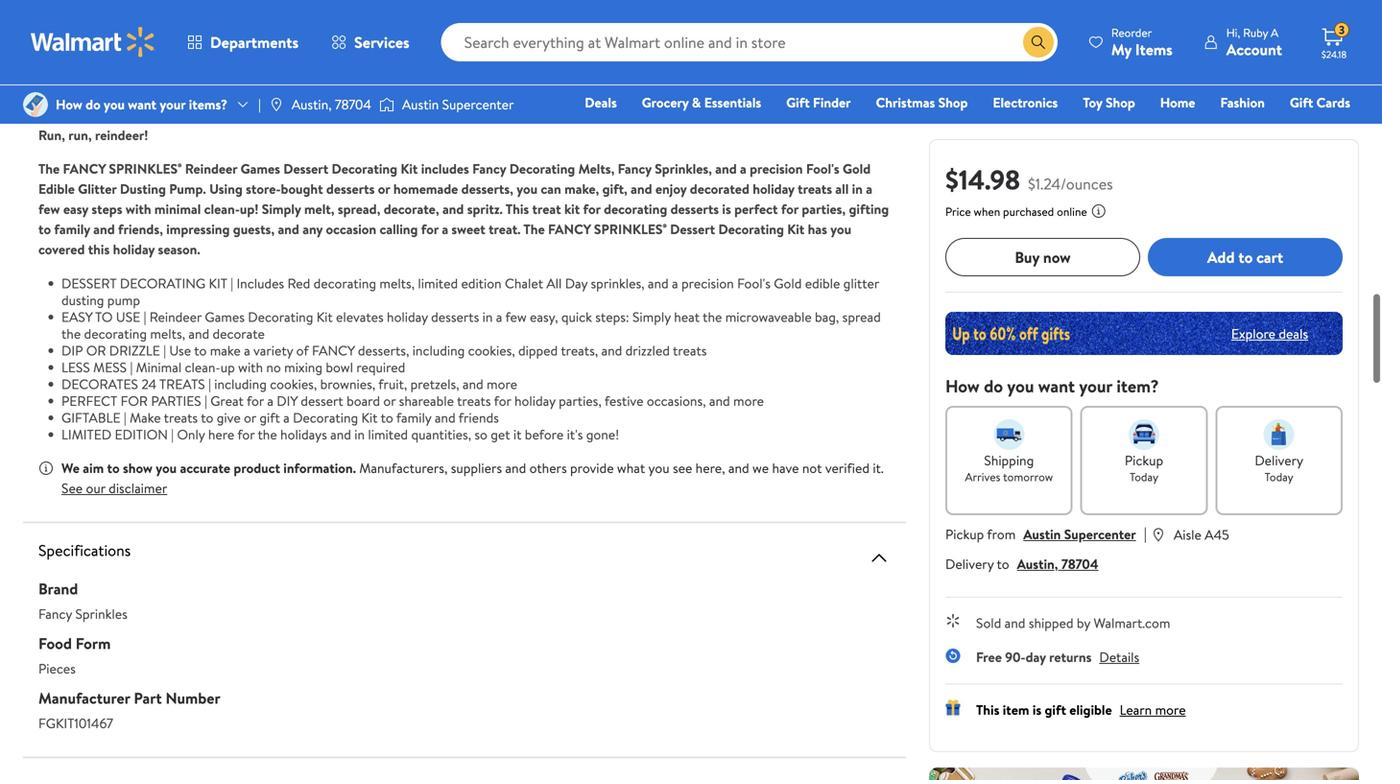 Task type: describe. For each thing, give the bounding box(es) containing it.
| right the kit
[[231, 274, 233, 293]]

give
[[217, 408, 241, 427]]

melts,
[[578, 159, 615, 178]]

Walmart Site-Wide search field
[[441, 23, 1058, 61]]

precision for simply
[[682, 274, 734, 293]]

0 horizontal spatial fancy
[[63, 159, 106, 178]]

kit left has
[[788, 220, 805, 239]]

and right occasions,
[[709, 392, 730, 410]]

2 horizontal spatial desserts
[[671, 200, 719, 218]]

includes
[[237, 274, 284, 293]]

returns
[[1049, 648, 1092, 667]]

| left up
[[208, 375, 211, 394]]

and up friends
[[463, 375, 484, 394]]

one debit link
[[1195, 119, 1277, 140]]

in inside the fancy sprinkles® reindeer games dessert decorating kit includes fancy decorating melts, fancy sprinkles, and a precision fool's gold edible glitter dusting pump. using store-bought desserts or homemade desserts, you can make, gift, and enjoy decorated holiday treats all in a few easy steps with minimal clean-up! simply melt, spread, decorate, and spritz. this treat kit for decorating desserts is perfect for parties, gifting to family and friends, impressing guests, and any occasion calling for a sweet treat. the fancy sprinkles® dessert decorating kit has you covered this holiday season.
[[852, 180, 863, 198]]

24
[[141, 375, 157, 394]]

it
[[514, 425, 522, 444]]

a up gifting
[[866, 180, 873, 198]]

grocery & essentials
[[642, 93, 762, 112]]

any
[[303, 220, 323, 239]]

and left make
[[189, 324, 209, 343]]

1 vertical spatial cookies,
[[270, 375, 317, 394]]

with inside dessert decorating kit | includes red decorating melts, limited edition chalet all day sprinkles, and a precision fool's gold edible glitter dusting pump easy to use | reindeer games decorating kit elevates holiday desserts in a few easy, quick steps: simply heat the microwaveable bag, spread the decorating melts, and decorate dip or drizzle | use to make a variety of fancy desserts, including cookies, dipped treats, and drizzled treats less mess | minimal clean-up with no mixing bowl required decorates 24 treats | including cookies, brownies, fruit, pretzels, and more perfect for parties | great for a diy dessert board or shareable treats for holiday parties, festive occasions, and more giftable | make treats to give or gift a decorating kit to family and friends limited edition | only here for the holidays and in limited quantities, so get it before it's gone!
[[238, 358, 263, 377]]

guests,
[[233, 220, 275, 239]]

2 horizontal spatial the
[[703, 308, 722, 326]]

what
[[617, 459, 645, 478]]

explore
[[1232, 324, 1276, 343]]

treats down treats
[[164, 408, 198, 427]]

occasion
[[326, 220, 377, 239]]

you up intent image for shipping at the bottom of the page
[[1007, 374, 1034, 398]]

1 horizontal spatial decorating
[[314, 274, 376, 293]]

0 vertical spatial sprinkles®
[[109, 159, 182, 178]]

your for items?
[[160, 95, 186, 114]]

here,
[[696, 459, 725, 478]]

chalet
[[505, 274, 543, 293]]

up!
[[240, 200, 259, 218]]

decorating inside the fancy sprinkles® reindeer games dessert decorating kit includes fancy decorating melts, fancy sprinkles, and a precision fool's gold edible glitter dusting pump. using store-bought desserts or homemade desserts, you can make, gift, and enjoy decorated holiday treats all in a few easy steps with minimal clean-up! simply melt, spread, decorate, and spritz. this treat kit for decorating desserts is perfect for parties, gifting to family and friends, impressing guests, and any occasion calling for a sweet treat. the fancy sprinkles® dessert decorating kit has you covered this holiday season.
[[604, 200, 667, 218]]

gone!
[[586, 425, 619, 444]]

sold
[[976, 614, 1002, 633]]

make,
[[565, 180, 599, 198]]

kit left elevates
[[317, 308, 333, 326]]

decorating up spread,
[[332, 159, 397, 178]]

a up heat
[[672, 274, 678, 293]]

| right use
[[144, 308, 146, 326]]

how for how do you want your items?
[[56, 95, 82, 114]]

item
[[1003, 701, 1030, 720]]

1 vertical spatial is
[[1033, 701, 1042, 720]]

to inside we aim to show you accurate product information. manufacturers, suppliers and others provide what you see here, and we have not verified it. see our disclaimer
[[107, 459, 120, 478]]

or right 'board'
[[383, 392, 396, 410]]

details
[[95, 71, 138, 92]]

has
[[808, 220, 827, 239]]

form
[[76, 633, 111, 654]]

aim
[[83, 459, 104, 478]]

so
[[475, 425, 488, 444]]

or right the 'give'
[[244, 408, 256, 427]]

reindeer!
[[95, 126, 148, 144]]

1 horizontal spatial more
[[734, 392, 764, 410]]

decorate
[[213, 324, 265, 343]]

kit down the brownies,
[[361, 408, 378, 427]]

my
[[1112, 39, 1132, 60]]

a left sweet
[[442, 220, 448, 239]]

pump
[[107, 291, 140, 310]]

legal information image
[[1091, 204, 1107, 219]]

fool's for heat
[[737, 274, 771, 293]]

a left dessert in the bottom of the page
[[283, 408, 290, 427]]

for down the decorate,
[[421, 220, 439, 239]]

1 horizontal spatial the
[[524, 220, 545, 239]]

up
[[221, 358, 235, 377]]

games inside the fancy sprinkles® reindeer games dessert decorating kit includes fancy decorating melts, fancy sprinkles, and a precision fool's gold edible glitter dusting pump. using store-bought desserts or homemade desserts, you can make, gift, and enjoy decorated holiday treats all in a few easy steps with minimal clean-up! simply melt, spread, decorate, and spritz. this treat kit for decorating desserts is perfect for parties, gifting to family and friends, impressing guests, and any occasion calling for a sweet treat. the fancy sprinkles® dessert decorating kit has you covered this holiday season.
[[241, 159, 280, 178]]

only
[[177, 425, 205, 444]]

or inside the fancy sprinkles® reindeer games dessert decorating kit includes fancy decorating melts, fancy sprinkles, and a precision fool's gold edible glitter dusting pump. using store-bought desserts or homemade desserts, you can make, gift, and enjoy decorated holiday treats all in a few easy steps with minimal clean-up! simply melt, spread, decorate, and spritz. this treat kit for decorating desserts is perfect for parties, gifting to family and friends, impressing guests, and any occasion calling for a sweet treat. the fancy sprinkles® dessert decorating kit has you covered this holiday season.
[[378, 180, 390, 198]]

edition
[[461, 274, 502, 293]]

gift cards link
[[1282, 92, 1359, 113]]

0 horizontal spatial the
[[38, 159, 60, 178]]

drizzled
[[626, 341, 670, 360]]

and right treats,
[[601, 341, 622, 360]]

for up get
[[494, 392, 511, 410]]

add to cart
[[1208, 247, 1284, 268]]

decorating down 'perfect'
[[719, 220, 784, 239]]

gold for heat
[[774, 274, 802, 293]]

2 vertical spatial in
[[355, 425, 365, 444]]

today for pickup
[[1130, 469, 1159, 485]]

fancy inside brand fancy sprinkles food form pieces manufacturer part number fgkit101467
[[38, 605, 72, 624]]

you left see
[[649, 459, 670, 478]]

here
[[208, 425, 235, 444]]

buy now
[[1015, 247, 1071, 268]]

shipping arrives tomorrow
[[965, 451, 1053, 485]]

fashion
[[1221, 93, 1265, 112]]

pump.
[[169, 180, 206, 198]]

to right 'use'
[[194, 341, 207, 360]]

desserts, inside dessert decorating kit | includes red decorating melts, limited edition chalet all day sprinkles, and a precision fool's gold edible glitter dusting pump easy to use | reindeer games decorating kit elevates holiday desserts in a few easy, quick steps: simply heat the microwaveable bag, spread the decorating melts, and decorate dip or drizzle | use to make a variety of fancy desserts, including cookies, dipped treats, and drizzled treats less mess | minimal clean-up with no mixing bowl required decorates 24 treats | including cookies, brownies, fruit, pretzels, and more perfect for parties | great for a diy dessert board or shareable treats for holiday parties, festive occasions, and more giftable | make treats to give or gift a decorating kit to family and friends limited edition | only here for the holidays and in limited quantities, so get it before it's gone!
[[358, 341, 409, 360]]

glitter
[[78, 180, 117, 198]]

product details image
[[868, 77, 891, 100]]

1 horizontal spatial 78704
[[1062, 555, 1099, 574]]

to inside the fancy sprinkles® reindeer games dessert decorating kit includes fancy decorating melts, fancy sprinkles, and a precision fool's gold edible glitter dusting pump. using store-bought desserts or homemade desserts, you can make, gift, and enjoy decorated holiday treats all in a few easy steps with minimal clean-up! simply melt, spread, decorate, and spritz. this treat kit for decorating desserts is perfect for parties, gifting to family and friends, impressing guests, and any occasion calling for a sweet treat. the fancy sprinkles® dessert decorating kit has you covered this holiday season.
[[38, 220, 51, 239]]

a down edition
[[496, 308, 502, 326]]

friends,
[[118, 220, 163, 239]]

clean- inside the fancy sprinkles® reindeer games dessert decorating kit includes fancy decorating melts, fancy sprinkles, and a precision fool's gold edible glitter dusting pump. using store-bought desserts or homemade desserts, you can make, gift, and enjoy decorated holiday treats all in a few easy steps with minimal clean-up! simply melt, spread, decorate, and spritz. this treat kit for decorating desserts is perfect for parties, gifting to family and friends, impressing guests, and any occasion calling for a sweet treat. the fancy sprinkles® dessert decorating kit has you covered this holiday season.
[[204, 200, 240, 218]]

for right 'perfect'
[[781, 200, 799, 218]]

treats down heat
[[673, 341, 707, 360]]

3
[[1339, 22, 1345, 38]]

and right the sold
[[1005, 614, 1026, 633]]

a left diy
[[267, 392, 274, 410]]

product
[[234, 459, 280, 478]]

giftable
[[61, 408, 121, 427]]

| left great
[[205, 392, 207, 410]]

friends
[[459, 408, 499, 427]]

0 vertical spatial cookies,
[[468, 341, 515, 360]]

2 horizontal spatial fancy
[[618, 159, 652, 178]]

you down details
[[104, 95, 125, 114]]

austin inside pickup from austin supercenter |
[[1024, 525, 1061, 544]]

&
[[692, 93, 701, 112]]

do for how do you want your item?
[[984, 374, 1003, 398]]

pickup for pickup from austin supercenter |
[[946, 525, 984, 544]]

1 horizontal spatial the
[[258, 425, 277, 444]]

pretzels,
[[410, 375, 459, 394]]

parties, inside dessert decorating kit | includes red decorating melts, limited edition chalet all day sprinkles, and a precision fool's gold edible glitter dusting pump easy to use | reindeer games decorating kit elevates holiday desserts in a few easy, quick steps: simply heat the microwaveable bag, spread the decorating melts, and decorate dip or drizzle | use to make a variety of fancy desserts, including cookies, dipped treats, and drizzled treats less mess | minimal clean-up with no mixing bowl required decorates 24 treats | including cookies, brownies, fruit, pretzels, and more perfect for parties | great for a diy dessert board or shareable treats for holiday parties, festive occasions, and more giftable | make treats to give or gift a decorating kit to family and friends limited edition | only here for the holidays and in limited quantities, so get it before it's gone!
[[559, 392, 602, 410]]

and left friends
[[435, 408, 456, 427]]

you left can
[[517, 180, 538, 198]]

holidays
[[280, 425, 327, 444]]

easy
[[61, 308, 92, 326]]

treats up so
[[457, 392, 491, 410]]

enjoy
[[656, 180, 687, 198]]

decorates
[[61, 375, 138, 394]]

shop for christmas shop
[[939, 93, 968, 112]]

austin supercenter button
[[1024, 525, 1136, 544]]

it's
[[567, 425, 583, 444]]

toy
[[1083, 93, 1103, 112]]

suppliers
[[451, 459, 502, 478]]

see
[[61, 479, 83, 498]]

0 horizontal spatial more
[[487, 375, 517, 394]]

0 vertical spatial desserts
[[326, 180, 375, 198]]

details button
[[1100, 648, 1140, 667]]

quantities,
[[411, 425, 471, 444]]

delivery for today
[[1255, 451, 1304, 470]]

you right show on the bottom left of the page
[[156, 459, 177, 478]]

holiday right elevates
[[387, 308, 428, 326]]

1 horizontal spatial in
[[483, 308, 493, 326]]

impressing
[[166, 220, 230, 239]]

to right 'board'
[[381, 408, 393, 427]]

2 horizontal spatial more
[[1155, 701, 1186, 720]]

1 horizontal spatial fancy
[[472, 159, 506, 178]]

today for delivery
[[1265, 469, 1294, 485]]

gifting
[[849, 200, 889, 218]]

want for item?
[[1039, 374, 1075, 398]]

day
[[565, 274, 588, 293]]

intent image for pickup image
[[1129, 420, 1160, 450]]

gifting made easy image
[[946, 700, 961, 716]]

show
[[123, 459, 153, 478]]

simply inside the fancy sprinkles® reindeer games dessert decorating kit includes fancy decorating melts, fancy sprinkles, and a precision fool's gold edible glitter dusting pump. using store-bought desserts or homemade desserts, you can make, gift, and enjoy decorated holiday treats all in a few easy steps with minimal clean-up! simply melt, spread, decorate, and spritz. this treat kit for decorating desserts is perfect for parties, gifting to family and friends, impressing guests, and any occasion calling for a sweet treat. the fancy sprinkles® dessert decorating kit has you covered this holiday season.
[[262, 200, 301, 218]]

want for items?
[[128, 95, 156, 114]]

holiday up "before"
[[515, 392, 556, 410]]

sprinkles,
[[655, 159, 712, 178]]

this item is gift eligible learn more
[[976, 701, 1186, 720]]

and left others
[[505, 459, 526, 478]]

and up sweet
[[443, 200, 464, 218]]

information.
[[283, 459, 356, 478]]

you right has
[[831, 220, 852, 239]]

2 vertical spatial decorating
[[84, 324, 147, 343]]

| left only
[[171, 425, 174, 444]]

1 vertical spatial this
[[976, 701, 1000, 720]]

kit
[[209, 274, 227, 293]]

and right gift,
[[631, 180, 652, 198]]

decorating up variety
[[248, 308, 313, 326]]

mess
[[93, 358, 127, 377]]

0 vertical spatial austin,
[[292, 95, 332, 114]]

1 horizontal spatial gift
[[1045, 701, 1067, 720]]

| left make
[[124, 408, 126, 427]]

add
[[1208, 247, 1235, 268]]

to left the 'give'
[[201, 408, 214, 427]]

holiday up 'perfect'
[[753, 180, 795, 198]]

0 horizontal spatial including
[[214, 375, 267, 394]]

or
[[86, 341, 106, 360]]

all
[[836, 180, 849, 198]]

0 vertical spatial supercenter
[[442, 95, 514, 114]]

a right make
[[244, 341, 250, 360]]

0 vertical spatial limited
[[418, 274, 458, 293]]

supercenter inside pickup from austin supercenter |
[[1064, 525, 1136, 544]]

less
[[61, 358, 90, 377]]

few inside dessert decorating kit | includes red decorating melts, limited edition chalet all day sprinkles, and a precision fool's gold edible glitter dusting pump easy to use | reindeer games decorating kit elevates holiday desserts in a few easy, quick steps: simply heat the microwaveable bag, spread the decorating melts, and decorate dip or drizzle | use to make a variety of fancy desserts, including cookies, dipped treats, and drizzled treats less mess | minimal clean-up with no mixing bowl required decorates 24 treats | including cookies, brownies, fruit, pretzels, and more perfect for parties | great for a diy dessert board or shareable treats for holiday parties, festive occasions, and more giftable | make treats to give or gift a decorating kit to family and friends limited edition | only here for the holidays and in limited quantities, so get it before it's gone!
[[505, 308, 527, 326]]

pickup for pickup today
[[1125, 451, 1164, 470]]

board
[[347, 392, 380, 410]]

part
[[134, 688, 162, 709]]

aisle a45
[[1174, 526, 1230, 544]]

and right holidays
[[330, 425, 351, 444]]

kit up homemade
[[401, 159, 418, 178]]

1 horizontal spatial austin,
[[1017, 555, 1058, 574]]

clean- inside dessert decorating kit | includes red decorating melts, limited edition chalet all day sprinkles, and a precision fool's gold edible glitter dusting pump easy to use | reindeer games decorating kit elevates holiday desserts in a few easy, quick steps: simply heat the microwaveable bag, spread the decorating melts, and decorate dip or drizzle | use to make a variety of fancy desserts, including cookies, dipped treats, and drizzled treats less mess | minimal clean-up with no mixing bowl required decorates 24 treats | including cookies, brownies, fruit, pretzels, and more perfect for parties | great for a diy dessert board or shareable treats for holiday parties, festive occasions, and more giftable | make treats to give or gift a decorating kit to family and friends limited edition | only here for the holidays and in limited quantities, so get it before it's gone!
[[185, 358, 221, 377]]

1 vertical spatial limited
[[368, 425, 408, 444]]

reindeer inside dessert decorating kit | includes red decorating melts, limited edition chalet all day sprinkles, and a precision fool's gold edible glitter dusting pump easy to use | reindeer games decorating kit elevates holiday desserts in a few easy, quick steps: simply heat the microwaveable bag, spread the decorating melts, and decorate dip or drizzle | use to make a variety of fancy desserts, including cookies, dipped treats, and drizzled treats less mess | minimal clean-up with no mixing bowl required decorates 24 treats | including cookies, brownies, fruit, pretzels, and more perfect for parties | great for a diy dessert board or shareable treats for holiday parties, festive occasions, and more giftable | make treats to give or gift a decorating kit to family and friends limited edition | only here for the holidays and in limited quantities, so get it before it's gone!
[[150, 308, 202, 326]]

toy shop link
[[1075, 92, 1144, 113]]

using
[[209, 180, 243, 198]]

learn more button
[[1120, 701, 1186, 720]]

sold and shipped by walmart.com
[[976, 614, 1171, 633]]

and left any
[[278, 220, 299, 239]]

perfect
[[61, 392, 117, 410]]

gift for cards
[[1290, 93, 1314, 112]]

christmas
[[876, 93, 935, 112]]

walmart.com
[[1094, 614, 1171, 633]]

for right kit
[[583, 200, 601, 218]]

1 vertical spatial melts,
[[150, 324, 185, 343]]



Task type: locate. For each thing, give the bounding box(es) containing it.
shop for toy shop
[[1106, 93, 1135, 112]]

microwaveable
[[726, 308, 812, 326]]

of
[[296, 341, 309, 360]]

gift inside dessert decorating kit | includes red decorating melts, limited edition chalet all day sprinkles, and a precision fool's gold edible glitter dusting pump easy to use | reindeer games decorating kit elevates holiday desserts in a few easy, quick steps: simply heat the microwaveable bag, spread the decorating melts, and decorate dip or drizzle | use to make a variety of fancy desserts, including cookies, dipped treats, and drizzled treats less mess | minimal clean-up with no mixing bowl required decorates 24 treats | including cookies, brownies, fruit, pretzels, and more perfect for parties | great for a diy dessert board or shareable treats for holiday parties, festive occasions, and more giftable | make treats to give or gift a decorating kit to family and friends limited edition | only here for the holidays and in limited quantities, so get it before it's gone!
[[260, 408, 280, 427]]

required
[[356, 358, 405, 377]]

search icon image
[[1031, 35, 1046, 50]]

0 vertical spatial delivery
[[1255, 451, 1304, 470]]

today inside delivery today
[[1265, 469, 1294, 485]]

family inside dessert decorating kit | includes red decorating melts, limited edition chalet all day sprinkles, and a precision fool's gold edible glitter dusting pump easy to use | reindeer games decorating kit elevates holiday desserts in a few easy, quick steps: simply heat the microwaveable bag, spread the decorating melts, and decorate dip or drizzle | use to make a variety of fancy desserts, including cookies, dipped treats, and drizzled treats less mess | minimal clean-up with no mixing bowl required decorates 24 treats | including cookies, brownies, fruit, pretzels, and more perfect for parties | great for a diy dessert board or shareable treats for holiday parties, festive occasions, and more giftable | make treats to give or gift a decorating kit to family and friends limited edition | only here for the holidays and in limited quantities, so get it before it's gone!
[[396, 408, 432, 427]]

aisle
[[1174, 526, 1202, 544]]

1 vertical spatial fool's
[[737, 274, 771, 293]]

others
[[530, 459, 567, 478]]

1 horizontal spatial desserts
[[431, 308, 479, 326]]

run, run, reindeer!
[[38, 126, 148, 144]]

provide
[[570, 459, 614, 478]]

in down edition
[[483, 308, 493, 326]]

intent image for shipping image
[[994, 420, 1025, 450]]

0 vertical spatial in
[[852, 180, 863, 198]]

0 vertical spatial pickup
[[1125, 451, 1164, 470]]

0 vertical spatial parties,
[[802, 200, 846, 218]]

1 horizontal spatial fancy
[[312, 341, 355, 360]]

price when purchased online
[[946, 204, 1087, 220]]

pickup today
[[1125, 451, 1164, 485]]

0 vertical spatial family
[[54, 220, 90, 239]]

spread,
[[338, 200, 380, 218]]

how up 'arrives'
[[946, 374, 980, 398]]

gold for a
[[843, 159, 871, 178]]

with up friends, at the left top of page
[[126, 200, 151, 218]]

1 vertical spatial desserts,
[[358, 341, 409, 360]]

0 vertical spatial 78704
[[335, 95, 372, 114]]

to right aim
[[107, 459, 120, 478]]

games inside dessert decorating kit | includes red decorating melts, limited edition chalet all day sprinkles, and a precision fool's gold edible glitter dusting pump easy to use | reindeer games decorating kit elevates holiday desserts in a few easy, quick steps: simply heat the microwaveable bag, spread the decorating melts, and decorate dip or drizzle | use to make a variety of fancy desserts, including cookies, dipped treats, and drizzled treats less mess | minimal clean-up with no mixing bowl required decorates 24 treats | including cookies, brownies, fruit, pretzels, and more perfect for parties | great for a diy dessert board or shareable treats for holiday parties, festive occasions, and more giftable | make treats to give or gift a decorating kit to family and friends limited edition | only here for the holidays and in limited quantities, so get it before it's gone!
[[205, 308, 245, 326]]

cookies, down "of"
[[270, 375, 317, 394]]

delivery for to
[[946, 555, 994, 574]]

more right learn
[[1155, 701, 1186, 720]]

steps
[[92, 200, 122, 218]]

precision up 'perfect'
[[750, 159, 803, 178]]

dip
[[61, 341, 83, 360]]

austin, down departments
[[292, 95, 332, 114]]

pickup left from
[[946, 525, 984, 544]]

0 horizontal spatial austin,
[[292, 95, 332, 114]]

in down 'board'
[[355, 425, 365, 444]]

decorating down gift,
[[604, 200, 667, 218]]

family inside the fancy sprinkles® reindeer games dessert decorating kit includes fancy decorating melts, fancy sprinkles, and a precision fool's gold edible glitter dusting pump. using store-bought desserts or homemade desserts, you can make, gift, and enjoy decorated holiday treats all in a few easy steps with minimal clean-up! simply melt, spread, decorate, and spritz. this treat kit for decorating desserts is perfect for parties, gifting to family and friends, impressing guests, and any occasion calling for a sweet treat. the fancy sprinkles® dessert decorating kit has you covered this holiday season.
[[54, 220, 90, 239]]

few down edible at the left of page
[[38, 200, 60, 218]]

home link
[[1152, 92, 1204, 113]]

1 vertical spatial in
[[483, 308, 493, 326]]

treat
[[532, 200, 561, 218]]

make
[[210, 341, 241, 360]]

0 horizontal spatial gift
[[260, 408, 280, 427]]

edition
[[115, 425, 168, 444]]

limited
[[61, 425, 112, 444]]

run,
[[68, 126, 92, 144]]

red
[[288, 274, 310, 293]]

shop inside christmas shop "link"
[[939, 93, 968, 112]]

0 horizontal spatial pickup
[[946, 525, 984, 544]]

to down from
[[997, 555, 1010, 574]]

clean- up great
[[185, 358, 221, 377]]

2 gift from the left
[[1290, 93, 1314, 112]]

0 horizontal spatial family
[[54, 220, 90, 239]]

learn
[[1120, 701, 1152, 720]]

we
[[753, 459, 769, 478]]

desserts, up the spritz.
[[461, 180, 513, 198]]

0 horizontal spatial 78704
[[335, 95, 372, 114]]

is inside the fancy sprinkles® reindeer games dessert decorating kit includes fancy decorating melts, fancy sprinkles, and a precision fool's gold edible glitter dusting pump. using store-bought desserts or homemade desserts, you can make, gift, and enjoy decorated holiday treats all in a few easy steps with minimal clean-up! simply melt, spread, decorate, and spritz. this treat kit for decorating desserts is perfect for parties, gifting to family and friends, impressing guests, and any occasion calling for a sweet treat. the fancy sprinkles® dessert decorating kit has you covered this holiday season.
[[722, 200, 731, 218]]

0 vertical spatial clean-
[[204, 200, 240, 218]]

deals
[[1279, 324, 1309, 343]]

precision inside the fancy sprinkles® reindeer games dessert decorating kit includes fancy decorating melts, fancy sprinkles, and a precision fool's gold edible glitter dusting pump. using store-bought desserts or homemade desserts, you can make, gift, and enjoy decorated holiday treats all in a few easy steps with minimal clean-up! simply melt, spread, decorate, and spritz. this treat kit for decorating desserts is perfect for parties, gifting to family and friends, impressing guests, and any occasion calling for a sweet treat. the fancy sprinkles® dessert decorating kit has you covered this holiday season.
[[750, 159, 803, 178]]

up to sixty percent off deals. shop now. image
[[946, 312, 1343, 355]]

make
[[130, 408, 161, 427]]

easy
[[63, 200, 88, 218]]

1 vertical spatial sprinkles®
[[594, 220, 667, 239]]

do for how do you want your items?
[[86, 95, 101, 114]]

account
[[1227, 39, 1283, 60]]

1 vertical spatial pickup
[[946, 525, 984, 544]]

1 vertical spatial how
[[946, 374, 980, 398]]

1 horizontal spatial  image
[[379, 95, 395, 114]]

specifications image
[[868, 547, 891, 570]]

decorating up elevates
[[314, 274, 376, 293]]

decorating up mess
[[84, 324, 147, 343]]

1 vertical spatial fancy
[[548, 220, 591, 239]]

2 vertical spatial desserts
[[431, 308, 479, 326]]

buy
[[1015, 247, 1040, 268]]

78704
[[335, 95, 372, 114], [1062, 555, 1099, 574]]

| left 'use'
[[163, 341, 166, 360]]

0 vertical spatial how
[[56, 95, 82, 114]]

1 horizontal spatial austin
[[1024, 525, 1061, 544]]

today inside pickup today
[[1130, 469, 1159, 485]]

delivery to austin, 78704
[[946, 555, 1099, 574]]

in right all
[[852, 180, 863, 198]]

1 horizontal spatial family
[[396, 408, 432, 427]]

2 horizontal spatial in
[[852, 180, 863, 198]]

reindeer
[[185, 159, 237, 178], [150, 308, 202, 326]]

desserts inside dessert decorating kit | includes red decorating melts, limited edition chalet all day sprinkles, and a precision fool's gold edible glitter dusting pump easy to use | reindeer games decorating kit elevates holiday desserts in a few easy, quick steps: simply heat the microwaveable bag, spread the decorating melts, and decorate dip or drizzle | use to make a variety of fancy desserts, including cookies, dipped treats, and drizzled treats less mess | minimal clean-up with no mixing bowl required decorates 24 treats | including cookies, brownies, fruit, pretzels, and more perfect for parties | great for a diy dessert board or shareable treats for holiday parties, festive occasions, and more giftable | make treats to give or gift a decorating kit to family and friends limited edition | only here for the holidays and in limited quantities, so get it before it's gone!
[[431, 308, 479, 326]]

fool's
[[806, 159, 840, 178], [737, 274, 771, 293]]

2 vertical spatial fancy
[[312, 341, 355, 360]]

want
[[128, 95, 156, 114], [1039, 374, 1075, 398]]

the left or
[[61, 324, 81, 343]]

gold up all
[[843, 159, 871, 178]]

0 vertical spatial the
[[38, 159, 60, 178]]

gift left holidays
[[260, 408, 280, 427]]

elevates
[[336, 308, 384, 326]]

edible
[[805, 274, 840, 293]]

few inside the fancy sprinkles® reindeer games dessert decorating kit includes fancy decorating melts, fancy sprinkles, and a precision fool's gold edible glitter dusting pump. using store-bought desserts or homemade desserts, you can make, gift, and enjoy decorated holiday treats all in a few easy steps with minimal clean-up! simply melt, spread, decorate, and spritz. this treat kit for decorating desserts is perfect for parties, gifting to family and friends, impressing guests, and any occasion calling for a sweet treat. the fancy sprinkles® dessert decorating kit has you covered this holiday season.
[[38, 200, 60, 218]]

 image
[[23, 92, 48, 117]]

dessert up 'bought'
[[283, 159, 329, 178]]

austin, 78704
[[292, 95, 372, 114]]

more up friends
[[487, 375, 517, 394]]

and up 'decorated'
[[715, 159, 737, 178]]

games up store-
[[241, 159, 280, 178]]

mixing
[[284, 358, 323, 377]]

0 horizontal spatial fool's
[[737, 274, 771, 293]]

1 horizontal spatial fool's
[[806, 159, 840, 178]]

desserts, inside the fancy sprinkles® reindeer games dessert decorating kit includes fancy decorating melts, fancy sprinkles, and a precision fool's gold edible glitter dusting pump. using store-bought desserts or homemade desserts, you can make, gift, and enjoy decorated holiday treats all in a few easy steps with minimal clean-up! simply melt, spread, decorate, and spritz. this treat kit for decorating desserts is perfect for parties, gifting to family and friends, impressing guests, and any occasion calling for a sweet treat. the fancy sprinkles® dessert decorating kit has you covered this holiday season.
[[461, 180, 513, 198]]

is right item
[[1033, 701, 1042, 720]]

simply inside dessert decorating kit | includes red decorating melts, limited edition chalet all day sprinkles, and a precision fool's gold edible glitter dusting pump easy to use | reindeer games decorating kit elevates holiday desserts in a few easy, quick steps: simply heat the microwaveable bag, spread the decorating melts, and decorate dip or drizzle | use to make a variety of fancy desserts, including cookies, dipped treats, and drizzled treats less mess | minimal clean-up with no mixing bowl required decorates 24 treats | including cookies, brownies, fruit, pretzels, and more perfect for parties | great for a diy dessert board or shareable treats for holiday parties, festive occasions, and more giftable | make treats to give or gift a decorating kit to family and friends limited edition | only here for the holidays and in limited quantities, so get it before it's gone!
[[633, 308, 671, 326]]

do down product details
[[86, 95, 101, 114]]

fancy inside dessert decorating kit | includes red decorating melts, limited edition chalet all day sprinkles, and a precision fool's gold edible glitter dusting pump easy to use | reindeer games decorating kit elevates holiday desserts in a few easy, quick steps: simply heat the microwaveable bag, spread the decorating melts, and decorate dip or drizzle | use to make a variety of fancy desserts, including cookies, dipped treats, and drizzled treats less mess | minimal clean-up with no mixing bowl required decorates 24 treats | including cookies, brownies, fruit, pretzels, and more perfect for parties | great for a diy dessert board or shareable treats for holiday parties, festive occasions, and more giftable | make treats to give or gift a decorating kit to family and friends limited edition | only here for the holidays and in limited quantities, so get it before it's gone!
[[312, 341, 355, 360]]

delivery down from
[[946, 555, 994, 574]]

1 horizontal spatial parties,
[[802, 200, 846, 218]]

Search search field
[[441, 23, 1058, 61]]

precision for in
[[750, 159, 803, 178]]

0 horizontal spatial shop
[[939, 93, 968, 112]]

1 vertical spatial supercenter
[[1064, 525, 1136, 544]]

how for how do you want your item?
[[946, 374, 980, 398]]

0 horizontal spatial want
[[128, 95, 156, 114]]

0 vertical spatial gold
[[843, 159, 871, 178]]

0 horizontal spatial is
[[722, 200, 731, 218]]

0 vertical spatial your
[[160, 95, 186, 114]]

parties,
[[802, 200, 846, 218], [559, 392, 602, 410]]

season.
[[158, 240, 200, 259]]

1 horizontal spatial dessert
[[670, 220, 715, 239]]

1 vertical spatial simply
[[633, 308, 671, 326]]

1 vertical spatial austin
[[1024, 525, 1061, 544]]

verified
[[825, 459, 870, 478]]

debit
[[1236, 120, 1269, 139]]

the right heat
[[703, 308, 722, 326]]

fancy up the spritz.
[[472, 159, 506, 178]]

0 vertical spatial dessert
[[283, 159, 329, 178]]

use
[[116, 308, 140, 326]]

0 horizontal spatial the
[[61, 324, 81, 343]]

0 horizontal spatial parties,
[[559, 392, 602, 410]]

cookies,
[[468, 341, 515, 360], [270, 375, 317, 394]]

0 vertical spatial games
[[241, 159, 280, 178]]

1 horizontal spatial cookies,
[[468, 341, 515, 360]]

decorating up can
[[510, 159, 575, 178]]

sprinkles,
[[591, 274, 645, 293]]

arrives
[[965, 469, 1001, 485]]

1 vertical spatial decorating
[[314, 274, 376, 293]]

1 horizontal spatial gold
[[843, 159, 871, 178]]

to inside 'button'
[[1239, 247, 1253, 268]]

fool's inside the fancy sprinkles® reindeer games dessert decorating kit includes fancy decorating melts, fancy sprinkles, and a precision fool's gold edible glitter dusting pump. using store-bought desserts or homemade desserts, you can make, gift, and enjoy decorated holiday treats all in a few easy steps with minimal clean-up! simply melt, spread, decorate, and spritz. this treat kit for decorating desserts is perfect for parties, gifting to family and friends, impressing guests, and any occasion calling for a sweet treat. the fancy sprinkles® dessert decorating kit has you covered this holiday season.
[[806, 159, 840, 178]]

today down intent image for delivery
[[1265, 469, 1294, 485]]

1 horizontal spatial simply
[[633, 308, 671, 326]]

deals
[[585, 93, 617, 112]]

fancy
[[472, 159, 506, 178], [618, 159, 652, 178], [38, 605, 72, 624]]

precision up heat
[[682, 274, 734, 293]]

0 horizontal spatial do
[[86, 95, 101, 114]]

gift inside gift cards registry
[[1290, 93, 1314, 112]]

1 vertical spatial family
[[396, 408, 432, 427]]

1 vertical spatial precision
[[682, 274, 734, 293]]

gift left eligible
[[1045, 701, 1067, 720]]

0 vertical spatial with
[[126, 200, 151, 218]]

fool's inside dessert decorating kit | includes red decorating melts, limited edition chalet all day sprinkles, and a precision fool's gold edible glitter dusting pump easy to use | reindeer games decorating kit elevates holiday desserts in a few easy, quick steps: simply heat the microwaveable bag, spread the decorating melts, and decorate dip or drizzle | use to make a variety of fancy desserts, including cookies, dipped treats, and drizzled treats less mess | minimal clean-up with no mixing bowl required decorates 24 treats | including cookies, brownies, fruit, pretzels, and more perfect for parties | great for a diy dessert board or shareable treats for holiday parties, festive occasions, and more giftable | make treats to give or gift a decorating kit to family and friends limited edition | only here for the holidays and in limited quantities, so get it before it's gone!
[[737, 274, 771, 293]]

0 horizontal spatial this
[[506, 200, 529, 218]]

fancy up glitter
[[63, 159, 106, 178]]

with right up
[[238, 358, 263, 377]]

shareable
[[399, 392, 454, 410]]

departments button
[[171, 19, 315, 65]]

precision inside dessert decorating kit | includes red decorating melts, limited edition chalet all day sprinkles, and a precision fool's gold edible glitter dusting pump easy to use | reindeer games decorating kit elevates holiday desserts in a few easy, quick steps: simply heat the microwaveable bag, spread the decorating melts, and decorate dip or drizzle | use to make a variety of fancy desserts, including cookies, dipped treats, and drizzled treats less mess | minimal clean-up with no mixing bowl required decorates 24 treats | including cookies, brownies, fruit, pretzels, and more perfect for parties | great for a diy dessert board or shareable treats for holiday parties, festive occasions, and more giftable | make treats to give or gift a decorating kit to family and friends limited edition | only here for the holidays and in limited quantities, so get it before it's gone!
[[682, 274, 734, 293]]

minimal
[[136, 358, 182, 377]]

1 vertical spatial clean-
[[185, 358, 221, 377]]

2 today from the left
[[1265, 469, 1294, 485]]

with inside the fancy sprinkles® reindeer games dessert decorating kit includes fancy decorating melts, fancy sprinkles, and a precision fool's gold edible glitter dusting pump. using store-bought desserts or homemade desserts, you can make, gift, and enjoy decorated holiday treats all in a few easy steps with minimal clean-up! simply melt, spread, decorate, and spritz. this treat kit for decorating desserts is perfect for parties, gifting to family and friends, impressing guests, and any occasion calling for a sweet treat. the fancy sprinkles® dessert decorating kit has you covered this holiday season.
[[126, 200, 151, 218]]

1 today from the left
[[1130, 469, 1159, 485]]

dusting
[[61, 291, 104, 310]]

0 vertical spatial this
[[506, 200, 529, 218]]

gold left the edible
[[774, 274, 802, 293]]

the up product
[[258, 425, 277, 444]]

0 vertical spatial desserts,
[[461, 180, 513, 198]]

0 vertical spatial simply
[[262, 200, 301, 218]]

electronics link
[[984, 92, 1067, 113]]

0 vertical spatial decorating
[[604, 200, 667, 218]]

0 horizontal spatial  image
[[269, 97, 284, 112]]

0 horizontal spatial cookies,
[[270, 375, 317, 394]]

one debit
[[1204, 120, 1269, 139]]

78704 down austin supercenter button
[[1062, 555, 1099, 574]]

tomorrow
[[1003, 469, 1053, 485]]

shop right toy in the top right of the page
[[1106, 93, 1135, 112]]

0 horizontal spatial your
[[160, 95, 186, 114]]

this inside the fancy sprinkles® reindeer games dessert decorating kit includes fancy decorating melts, fancy sprinkles, and a precision fool's gold edible glitter dusting pump. using store-bought desserts or homemade desserts, you can make, gift, and enjoy decorated holiday treats all in a few easy steps with minimal clean-up! simply melt, spread, decorate, and spritz. this treat kit for decorating desserts is perfect for parties, gifting to family and friends, impressing guests, and any occasion calling for a sweet treat. the fancy sprinkles® dessert decorating kit has you covered this holiday season.
[[506, 200, 529, 218]]

sprinkles® down gift,
[[594, 220, 667, 239]]

shop inside 'toy shop' link
[[1106, 93, 1135, 112]]

bowl
[[326, 358, 353, 377]]

1 horizontal spatial sprinkles®
[[594, 220, 667, 239]]

 image for austin supercenter
[[379, 95, 395, 114]]

christmas shop link
[[867, 92, 977, 113]]

fool's for a
[[806, 159, 840, 178]]

for right here
[[237, 425, 255, 444]]

including up the 'give'
[[214, 375, 267, 394]]

limited up manufacturers, in the left bottom of the page
[[368, 425, 408, 444]]

0 horizontal spatial austin
[[402, 95, 439, 114]]

0 horizontal spatial gold
[[774, 274, 802, 293]]

1 vertical spatial delivery
[[946, 555, 994, 574]]

a up 'decorated'
[[740, 159, 747, 178]]

1 vertical spatial your
[[1079, 374, 1113, 398]]

store-
[[246, 180, 281, 198]]

reindeer inside the fancy sprinkles® reindeer games dessert decorating kit includes fancy decorating melts, fancy sprinkles, and a precision fool's gold edible glitter dusting pump. using store-bought desserts or homemade desserts, you can make, gift, and enjoy decorated holiday treats all in a few easy steps with minimal clean-up! simply melt, spread, decorate, and spritz. this treat kit for decorating desserts is perfect for parties, gifting to family and friends, impressing guests, and any occasion calling for a sweet treat. the fancy sprinkles® dessert decorating kit has you covered this holiday season.
[[185, 159, 237, 178]]

1 horizontal spatial supercenter
[[1064, 525, 1136, 544]]

fool's up all
[[806, 159, 840, 178]]

1 horizontal spatial precision
[[750, 159, 803, 178]]

simply down store-
[[262, 200, 301, 218]]

0 vertical spatial fancy
[[63, 159, 106, 178]]

walmart image
[[31, 27, 156, 58]]

austin up includes
[[402, 95, 439, 114]]

2 horizontal spatial fancy
[[548, 220, 591, 239]]

decorating
[[604, 200, 667, 218], [314, 274, 376, 293], [84, 324, 147, 343]]

1 vertical spatial do
[[984, 374, 1003, 398]]

 image left austin, 78704
[[269, 97, 284, 112]]

 image for austin, 78704
[[269, 97, 284, 112]]

brownies,
[[320, 375, 376, 394]]

1 vertical spatial including
[[214, 375, 267, 394]]

delivery today
[[1255, 451, 1304, 485]]

90-
[[1005, 648, 1026, 667]]

| right mess
[[130, 358, 133, 377]]

0 horizontal spatial in
[[355, 425, 365, 444]]

see
[[673, 459, 693, 478]]

| right items?
[[258, 95, 261, 114]]

the down treat
[[524, 220, 545, 239]]

pickup inside pickup from austin supercenter |
[[946, 525, 984, 544]]

gold inside dessert decorating kit | includes red decorating melts, limited edition chalet all day sprinkles, and a precision fool's gold edible glitter dusting pump easy to use | reindeer games decorating kit elevates holiday desserts in a few easy, quick steps: simply heat the microwaveable bag, spread the decorating melts, and decorate dip or drizzle | use to make a variety of fancy desserts, including cookies, dipped treats, and drizzled treats less mess | minimal clean-up with no mixing bowl required decorates 24 treats | including cookies, brownies, fruit, pretzels, and more perfect for parties | great for a diy dessert board or shareable treats for holiday parties, festive occasions, and more giftable | make treats to give or gift a decorating kit to family and friends limited edition | only here for the holidays and in limited quantities, so get it before it's gone!
[[774, 274, 802, 293]]

1 horizontal spatial pickup
[[1125, 451, 1164, 470]]

desserts up spread,
[[326, 180, 375, 198]]

grocery
[[642, 93, 689, 112]]

 image
[[379, 95, 395, 114], [269, 97, 284, 112]]

decorate,
[[384, 200, 439, 218]]

parties, up it's
[[559, 392, 602, 410]]

today down "intent image for pickup"
[[1130, 469, 1159, 485]]

1 vertical spatial dessert
[[670, 220, 715, 239]]

see our disclaimer button
[[61, 479, 167, 498]]

melt,
[[304, 200, 335, 218]]

0 vertical spatial is
[[722, 200, 731, 218]]

| left "aisle"
[[1144, 523, 1147, 544]]

1 shop from the left
[[939, 93, 968, 112]]

and right sprinkles,
[[648, 274, 669, 293]]

items?
[[189, 95, 228, 114]]

intent image for delivery image
[[1264, 420, 1295, 450]]

holiday down friends, at the left top of page
[[113, 240, 155, 259]]

holiday
[[753, 180, 795, 198], [113, 240, 155, 259], [387, 308, 428, 326], [515, 392, 556, 410]]

this left item
[[976, 701, 1000, 720]]

reorder my items
[[1112, 24, 1173, 60]]

pieces
[[38, 660, 76, 678]]

2 horizontal spatial decorating
[[604, 200, 667, 218]]

decorating
[[120, 274, 206, 293]]

few left 'easy,'
[[505, 308, 527, 326]]

we aim to show you accurate product information. manufacturers, suppliers and others provide what you see here, and we have not verified it. see our disclaimer
[[61, 459, 884, 498]]

0 horizontal spatial few
[[38, 200, 60, 218]]

home
[[1160, 93, 1196, 112]]

family down the 'easy'
[[54, 220, 90, 239]]

austin, down pickup from austin supercenter |
[[1017, 555, 1058, 574]]

0 horizontal spatial desserts,
[[358, 341, 409, 360]]

use
[[169, 341, 191, 360]]

gift for finder
[[786, 93, 810, 112]]

1 horizontal spatial melts,
[[380, 274, 415, 293]]

2 shop from the left
[[1106, 93, 1135, 112]]

registry
[[1130, 120, 1179, 139]]

add to cart button
[[1148, 238, 1343, 276]]

0 horizontal spatial today
[[1130, 469, 1159, 485]]

your for item?
[[1079, 374, 1113, 398]]

simply up drizzled
[[633, 308, 671, 326]]

for right great
[[247, 392, 264, 410]]

gold inside the fancy sprinkles® reindeer games dessert decorating kit includes fancy decorating melts, fancy sprinkles, and a precision fool's gold edible glitter dusting pump. using store-bought desserts or homemade desserts, you can make, gift, and enjoy decorated holiday treats all in a few easy steps with minimal clean-up! simply melt, spread, decorate, and spritz. this treat kit for decorating desserts is perfect for parties, gifting to family and friends, impressing guests, and any occasion calling for a sweet treat. the fancy sprinkles® dessert decorating kit has you covered this holiday season.
[[843, 159, 871, 178]]

the fancy sprinkles® reindeer games dessert decorating kit includes fancy decorating melts, fancy sprinkles, and a precision fool's gold edible glitter dusting pump. using store-bought desserts or homemade desserts, you can make, gift, and enjoy decorated holiday treats all in a few easy steps with minimal clean-up! simply melt, spread, decorate, and spritz. this treat kit for decorating desserts is perfect for parties, gifting to family and friends, impressing guests, and any occasion calling for a sweet treat. the fancy sprinkles® dessert decorating kit has you covered this holiday season.
[[38, 159, 889, 259]]

melts, up minimal
[[150, 324, 185, 343]]

and left the we in the bottom right of the page
[[729, 459, 749, 478]]

items
[[1136, 39, 1173, 60]]

the
[[703, 308, 722, 326], [61, 324, 81, 343], [258, 425, 277, 444]]

0 vertical spatial want
[[128, 95, 156, 114]]

and down steps at top left
[[93, 220, 115, 239]]

0 horizontal spatial dessert
[[283, 159, 329, 178]]

dessert down enjoy at the top of the page
[[670, 220, 715, 239]]

treats inside the fancy sprinkles® reindeer games dessert decorating kit includes fancy decorating melts, fancy sprinkles, and a precision fool's gold edible glitter dusting pump. using store-bought desserts or homemade desserts, you can make, gift, and enjoy decorated holiday treats all in a few easy steps with minimal clean-up! simply melt, spread, decorate, and spritz. this treat kit for decorating desserts is perfect for parties, gifting to family and friends, impressing guests, and any occasion calling for a sweet treat. the fancy sprinkles® dessert decorating kit has you covered this holiday season.
[[798, 180, 832, 198]]

purchased
[[1003, 204, 1054, 220]]

is
[[722, 200, 731, 218], [1033, 701, 1042, 720]]

0 vertical spatial precision
[[750, 159, 803, 178]]

product
[[38, 71, 92, 92]]

limited
[[418, 274, 458, 293], [368, 425, 408, 444]]

parties, inside the fancy sprinkles® reindeer games dessert decorating kit includes fancy decorating melts, fancy sprinkles, and a precision fool's gold edible glitter dusting pump. using store-bought desserts or homemade desserts, you can make, gift, and enjoy decorated holiday treats all in a few easy steps with minimal clean-up! simply melt, spread, decorate, and spritz. this treat kit for decorating desserts is perfect for parties, gifting to family and friends, impressing guests, and any occasion calling for a sweet treat. the fancy sprinkles® dessert decorating kit has you covered this holiday season.
[[802, 200, 846, 218]]

your left items?
[[160, 95, 186, 114]]

this up treat.
[[506, 200, 529, 218]]

1 gift from the left
[[786, 93, 810, 112]]

parties, up has
[[802, 200, 846, 218]]

0 vertical spatial including
[[413, 341, 465, 360]]

free
[[976, 648, 1002, 667]]

toy shop
[[1083, 93, 1135, 112]]

1 horizontal spatial this
[[976, 701, 1000, 720]]

brand
[[38, 578, 78, 600]]

0 horizontal spatial how
[[56, 95, 82, 114]]

reindeer up using
[[185, 159, 237, 178]]

fancy up gift,
[[618, 159, 652, 178]]

decorating down the brownies,
[[293, 408, 358, 427]]

78704 down the services popup button
[[335, 95, 372, 114]]



Task type: vqa. For each thing, say whether or not it's contained in the screenshot.
the topmost MALFUNCTION
no



